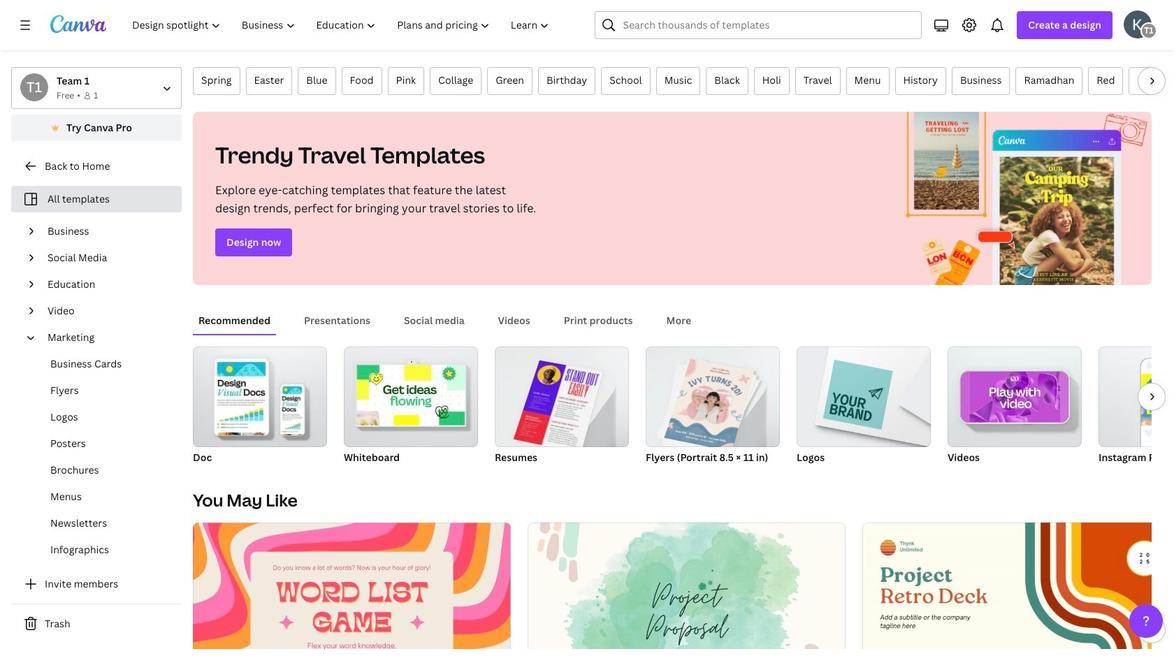 Task type: describe. For each thing, give the bounding box(es) containing it.
beige brown minimal organic creative project presentation image
[[528, 523, 846, 650]]

team 1 image inside switch to another team button
[[20, 73, 48, 101]]

trendy travel templates image
[[892, 112, 1153, 285]]

Search search field
[[623, 12, 914, 38]]

0 vertical spatial team 1 image
[[1141, 22, 1158, 39]]

team 1 element inside switch to another team button
[[20, 73, 48, 101]]



Task type: locate. For each thing, give the bounding box(es) containing it.
flyer (portrait 8.5 × 11 in) image
[[646, 347, 781, 448], [665, 359, 755, 452]]

0 horizontal spatial team 1 image
[[20, 73, 48, 101]]

Switch to another team button
[[11, 67, 182, 109]]

doc image
[[193, 347, 327, 448], [193, 347, 327, 448]]

whiteboard image
[[344, 347, 478, 448], [357, 365, 465, 426]]

instagram post (square) image
[[1099, 347, 1175, 448], [1142, 374, 1175, 426]]

0 horizontal spatial team 1 element
[[20, 73, 48, 101]]

team 1 image
[[1141, 22, 1158, 39], [20, 73, 48, 101]]

None search field
[[595, 11, 923, 39]]

1 horizontal spatial team 1 image
[[1141, 22, 1158, 39]]

resume image
[[495, 347, 629, 448], [514, 361, 604, 454]]

video image
[[948, 347, 1083, 448], [970, 372, 1061, 423]]

kendall parks image
[[1125, 10, 1153, 38]]

logo image
[[797, 347, 932, 448], [824, 360, 894, 430]]

top level navigation element
[[123, 11, 562, 39]]

team 1 element
[[1141, 22, 1158, 39], [20, 73, 48, 101]]

1 horizontal spatial team 1 element
[[1141, 22, 1158, 39]]

1 vertical spatial team 1 image
[[20, 73, 48, 101]]

0 vertical spatial team 1 element
[[1141, 22, 1158, 39]]

1 vertical spatial team 1 element
[[20, 73, 48, 101]]



Task type: vqa. For each thing, say whether or not it's contained in the screenshot.
Team 1 element to the bottom
yes



